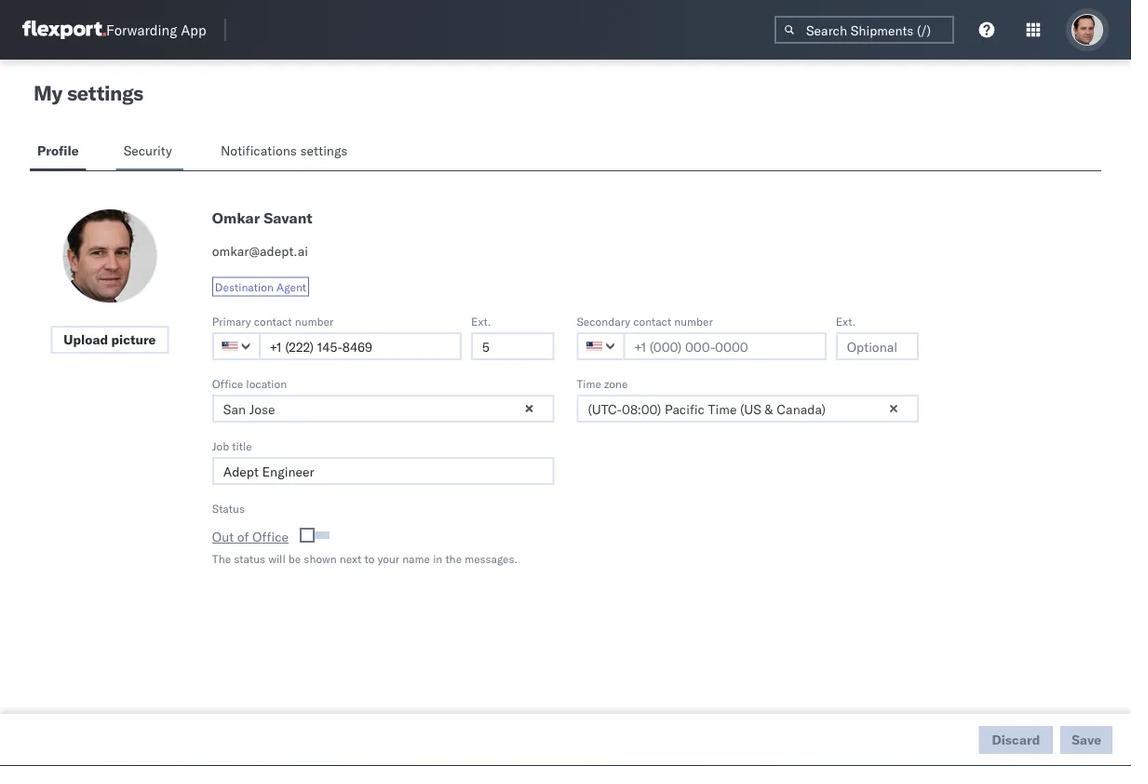 Task type: locate. For each thing, give the bounding box(es) containing it.
Optional telephone field
[[471, 333, 555, 361], [836, 333, 920, 361]]

notifications settings
[[221, 143, 348, 159]]

1 horizontal spatial ext.
[[836, 314, 856, 328]]

1 horizontal spatial number
[[675, 314, 713, 328]]

1 horizontal spatial office
[[252, 529, 289, 545]]

0 horizontal spatial settings
[[67, 80, 143, 106]]

in
[[433, 552, 443, 566]]

zone
[[605, 377, 628, 391]]

1 optional telephone field from the left
[[471, 333, 555, 361]]

profile button
[[30, 134, 86, 170]]

the
[[446, 552, 462, 566]]

United States text field
[[577, 333, 626, 361]]

0 horizontal spatial contact
[[254, 314, 292, 328]]

2 number from the left
[[675, 314, 713, 328]]

1 vertical spatial settings
[[300, 143, 348, 159]]

0 vertical spatial office
[[212, 377, 243, 391]]

the status will be shown next to your name in the messages.
[[212, 552, 518, 566]]

contact down destination agent
[[254, 314, 292, 328]]

None checkbox
[[304, 532, 330, 539]]

secondary
[[577, 314, 631, 328]]

1 number from the left
[[295, 314, 334, 328]]

0 horizontal spatial ext.
[[471, 314, 491, 328]]

1 contact from the left
[[254, 314, 292, 328]]

0 horizontal spatial number
[[295, 314, 334, 328]]

out
[[212, 529, 234, 545]]

0 horizontal spatial optional telephone field
[[471, 333, 555, 361]]

will
[[268, 552, 286, 566]]

settings right notifications
[[300, 143, 348, 159]]

status
[[212, 502, 245, 516]]

2 contact from the left
[[634, 314, 672, 328]]

forwarding
[[106, 21, 177, 39]]

title
[[232, 439, 252, 453]]

contact right secondary
[[634, 314, 672, 328]]

number down agent
[[295, 314, 334, 328]]

1 horizontal spatial settings
[[300, 143, 348, 159]]

0 horizontal spatial office
[[212, 377, 243, 391]]

status
[[234, 552, 266, 566]]

number up +1 (000) 000-0000 phone field at the right
[[675, 314, 713, 328]]

1 horizontal spatial contact
[[634, 314, 672, 328]]

United States text field
[[212, 333, 261, 361]]

number for primary contact number
[[295, 314, 334, 328]]

+1 (000) 000-0000 telephone field
[[259, 333, 462, 361]]

0 vertical spatial settings
[[67, 80, 143, 106]]

Search Shipments (/) text field
[[775, 16, 955, 44]]

office
[[212, 377, 243, 391], [252, 529, 289, 545]]

1 ext. from the left
[[471, 314, 491, 328]]

location
[[246, 377, 287, 391]]

profile
[[37, 143, 79, 159]]

shown
[[304, 552, 337, 566]]

time
[[577, 377, 602, 391]]

office down united states text field
[[212, 377, 243, 391]]

upload picture
[[64, 332, 156, 348]]

contact
[[254, 314, 292, 328], [634, 314, 672, 328]]

forwarding app
[[106, 21, 206, 39]]

ext.
[[471, 314, 491, 328], [836, 314, 856, 328]]

destination
[[215, 280, 274, 294]]

contact for primary
[[254, 314, 292, 328]]

settings for notifications settings
[[300, 143, 348, 159]]

2 optional telephone field from the left
[[836, 333, 920, 361]]

my settings
[[34, 80, 143, 106]]

be
[[289, 552, 301, 566]]

ext. for primary contact number
[[471, 314, 491, 328]]

2 ext. from the left
[[836, 314, 856, 328]]

1 horizontal spatial optional telephone field
[[836, 333, 920, 361]]

contact for secondary
[[634, 314, 672, 328]]

settings inside button
[[300, 143, 348, 159]]

settings right my
[[67, 80, 143, 106]]

omkar
[[212, 209, 260, 227]]

name
[[403, 552, 430, 566]]

picture
[[111, 332, 156, 348]]

office up will
[[252, 529, 289, 545]]

omkar@adept.ai
[[212, 243, 308, 259]]

job title
[[212, 439, 252, 453]]

your
[[378, 552, 400, 566]]

settings
[[67, 80, 143, 106], [300, 143, 348, 159]]

number
[[295, 314, 334, 328], [675, 314, 713, 328]]

out of office
[[212, 529, 289, 545]]

upload
[[64, 332, 108, 348]]

notifications
[[221, 143, 297, 159]]



Task type: vqa. For each thing, say whether or not it's contained in the screenshot.
1st "10:44 AM PST, Mar 3, 2023"
no



Task type: describe. For each thing, give the bounding box(es) containing it.
notifications settings button
[[213, 134, 363, 170]]

optional telephone field for secondary contact number
[[836, 333, 920, 361]]

the
[[212, 552, 231, 566]]

to
[[365, 552, 375, 566]]

(UTC-08:00) Pacific Time (US & Canada) text field
[[577, 395, 920, 423]]

office location
[[212, 377, 287, 391]]

job
[[212, 439, 229, 453]]

flexport. image
[[22, 21, 106, 39]]

app
[[181, 21, 206, 39]]

agent
[[277, 280, 306, 294]]

+1 (000) 000-0000 telephone field
[[624, 333, 827, 361]]

security button
[[116, 134, 183, 170]]

forwarding app link
[[22, 21, 206, 39]]

primary contact number
[[212, 314, 334, 328]]

messages.
[[465, 552, 518, 566]]

San Jose text field
[[212, 395, 555, 423]]

time zone
[[577, 377, 628, 391]]

Job title text field
[[212, 457, 555, 485]]

ext. for secondary contact number
[[836, 314, 856, 328]]

settings for my settings
[[67, 80, 143, 106]]

upload picture button
[[51, 326, 169, 354]]

primary
[[212, 314, 251, 328]]

my
[[34, 80, 62, 106]]

destination agent
[[215, 280, 306, 294]]

secondary contact number
[[577, 314, 713, 328]]

next
[[340, 552, 362, 566]]

number for secondary contact number
[[675, 314, 713, 328]]

security
[[124, 143, 172, 159]]

savant
[[264, 209, 313, 227]]

1 vertical spatial office
[[252, 529, 289, 545]]

optional telephone field for primary contact number
[[471, 333, 555, 361]]

of
[[237, 529, 249, 545]]

omkar savant
[[212, 209, 313, 227]]



